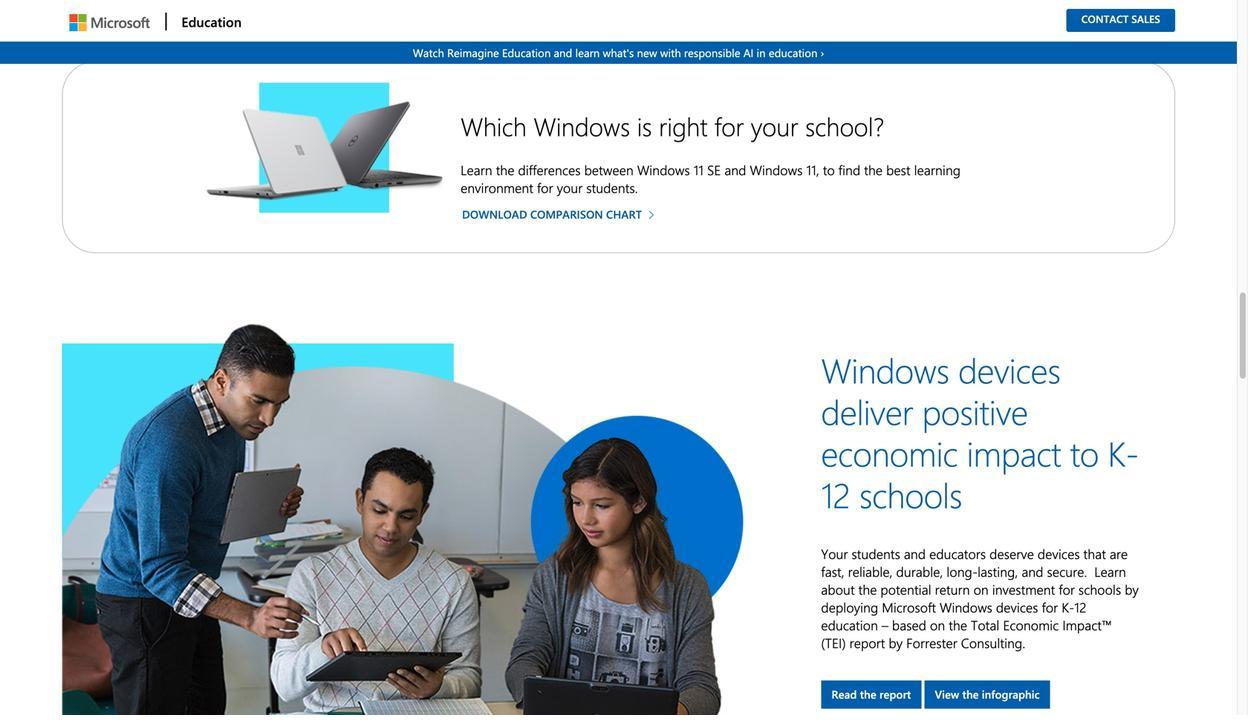 Task type: locate. For each thing, give the bounding box(es) containing it.
that
[[1084, 545, 1107, 563]]

devices
[[959, 347, 1061, 392], [1038, 545, 1080, 563], [997, 599, 1039, 617]]

0 vertical spatial your
[[751, 109, 799, 143]]

read
[[832, 687, 857, 702]]

watch reimagine education and learn what's new with responsible ai in education › link
[[0, 42, 1238, 64]]

ai
[[744, 45, 754, 60]]

your up comparison
[[557, 179, 583, 197]]

0 horizontal spatial learn
[[461, 161, 493, 179]]

based
[[892, 617, 927, 634]]

1 horizontal spatial learn
[[1095, 563, 1127, 581]]

education left –
[[822, 617, 878, 634]]

by down the 'are'
[[1125, 581, 1139, 599]]

0 vertical spatial 12
[[822, 472, 851, 517]]

which windows is right for your school?
[[461, 109, 885, 143]]

1 vertical spatial to
[[1071, 430, 1099, 476]]

1 horizontal spatial k-
[[1108, 430, 1139, 476]]

1 horizontal spatial to
[[1071, 430, 1099, 476]]

devices inside the windows devices deliver positive economic impact to k- 12 schools
[[959, 347, 1061, 392]]

deliver
[[822, 389, 914, 434]]

1 horizontal spatial on
[[974, 581, 989, 599]]

0 horizontal spatial to
[[823, 161, 835, 179]]

infographic
[[982, 687, 1040, 702]]

lasting,
[[978, 563, 1018, 581]]

1 horizontal spatial education
[[822, 617, 878, 634]]

0 vertical spatial education
[[182, 13, 242, 30]]

view
[[935, 687, 960, 702]]

12 right economic
[[1075, 599, 1087, 617]]

12 up your
[[822, 472, 851, 517]]

k-
[[1108, 430, 1139, 476], [1062, 599, 1075, 617]]

to right 11,
[[823, 161, 835, 179]]

to
[[823, 161, 835, 179], [1071, 430, 1099, 476]]

your left school?
[[751, 109, 799, 143]]

12 inside "your students and educators deserve devices that are fast, reliable, durable, long-lasting, and secure.  learn about the potential return on investment for schools by deploying microsoft windows devices for k-12 education – based on the total economic impact™ (tei) report by forrester consulting."
[[1075, 599, 1087, 617]]

about
[[822, 581, 855, 599]]

1 vertical spatial k-
[[1062, 599, 1075, 617]]

chart
[[606, 207, 642, 222]]

for inside learn the differences between windows 11 se and windows 11, to find the best learning environment for your students.
[[537, 179, 553, 197]]

differences
[[518, 161, 581, 179]]

education inside "your students and educators deserve devices that are fast, reliable, durable, long-lasting, and secure.  learn about the potential return on investment for schools by deploying microsoft windows devices for k-12 education – based on the total economic impact™ (tei) report by forrester consulting."
[[822, 617, 878, 634]]

report inside "your students and educators deserve devices that are fast, reliable, durable, long-lasting, and secure.  learn about the potential return on investment for schools by deploying microsoft windows devices for k-12 education – based on the total economic impact™ (tei) report by forrester consulting."
[[850, 634, 885, 652]]

report
[[850, 634, 885, 652], [880, 687, 911, 702]]

1 horizontal spatial 12
[[1075, 599, 1087, 617]]

0 vertical spatial k-
[[1108, 430, 1139, 476]]

education left ›
[[769, 45, 818, 60]]

–
[[882, 617, 889, 634]]

1 horizontal spatial by
[[1125, 581, 1139, 599]]

on
[[974, 581, 989, 599], [931, 617, 946, 634]]

schools
[[860, 472, 963, 517], [1079, 581, 1122, 599]]

to right impact
[[1071, 430, 1099, 476]]

view the infographic
[[935, 687, 1040, 702]]

0 horizontal spatial education
[[769, 45, 818, 60]]

0 horizontal spatial by
[[889, 634, 903, 652]]

1 vertical spatial education
[[822, 617, 878, 634]]

0 vertical spatial devices
[[959, 347, 1061, 392]]

the left differences
[[496, 161, 515, 179]]

1 vertical spatial education
[[502, 45, 551, 60]]

and
[[554, 45, 573, 60], [725, 161, 747, 179], [904, 545, 926, 563], [1022, 563, 1044, 581]]

0 horizontal spatial your
[[557, 179, 583, 197]]

learn
[[576, 45, 600, 60]]

1 vertical spatial report
[[880, 687, 911, 702]]

the right view
[[963, 687, 979, 702]]

0 vertical spatial on
[[974, 581, 989, 599]]

school?
[[806, 109, 885, 143]]

economic
[[822, 430, 958, 476]]

schools down that
[[1079, 581, 1122, 599]]

1 vertical spatial schools
[[1079, 581, 1122, 599]]

learn the differences between windows 11 se and windows 11, to find the best learning environment for your students.
[[461, 161, 961, 197]]

(tei)
[[822, 634, 846, 652]]

0 vertical spatial education
[[769, 45, 818, 60]]

0 vertical spatial by
[[1125, 581, 1139, 599]]

investment
[[993, 581, 1056, 599]]

0 horizontal spatial k-
[[1062, 599, 1075, 617]]

learn
[[461, 161, 493, 179], [1095, 563, 1127, 581]]

download comparison chart
[[462, 207, 642, 222]]

for
[[715, 109, 744, 143], [537, 179, 553, 197], [1059, 581, 1075, 599], [1042, 599, 1059, 617]]

1 horizontal spatial your
[[751, 109, 799, 143]]

and right se
[[725, 161, 747, 179]]

for up download comparison chart
[[537, 179, 553, 197]]

sales
[[1132, 12, 1161, 26]]

by right –
[[889, 634, 903, 652]]

se
[[708, 161, 721, 179]]

12
[[822, 472, 851, 517], [1075, 599, 1087, 617]]

impact
[[967, 430, 1062, 476]]

for up impact™
[[1059, 581, 1075, 599]]

new
[[637, 45, 657, 60]]

by
[[1125, 581, 1139, 599], [889, 634, 903, 652]]

on right return
[[974, 581, 989, 599]]

the
[[496, 161, 515, 179], [865, 161, 883, 179], [859, 581, 877, 599], [949, 617, 968, 634], [860, 687, 877, 702], [963, 687, 979, 702]]

return
[[935, 581, 970, 599]]

on right 'based'
[[931, 617, 946, 634]]

find
[[839, 161, 861, 179]]

the right find on the right top of the page
[[865, 161, 883, 179]]

0 horizontal spatial on
[[931, 617, 946, 634]]

0 vertical spatial to
[[823, 161, 835, 179]]

microsoftlogo image
[[69, 14, 150, 31]]

report right read
[[880, 687, 911, 702]]

0 horizontal spatial schools
[[860, 472, 963, 517]]

for right right
[[715, 109, 744, 143]]

1 vertical spatial by
[[889, 634, 903, 652]]

0 vertical spatial schools
[[860, 472, 963, 517]]

0 horizontal spatial education
[[182, 13, 242, 30]]

0 horizontal spatial 12
[[822, 472, 851, 517]]

education
[[182, 13, 242, 30], [502, 45, 551, 60]]

deploying
[[822, 599, 879, 617]]

potential
[[881, 581, 932, 599]]

1 horizontal spatial schools
[[1079, 581, 1122, 599]]

1 vertical spatial learn
[[1095, 563, 1127, 581]]

educators
[[930, 545, 986, 563]]

your
[[751, 109, 799, 143], [557, 179, 583, 197]]

11,
[[807, 161, 820, 179]]

contact
[[1082, 12, 1129, 26]]

learn up impact™
[[1095, 563, 1127, 581]]

1 vertical spatial your
[[557, 179, 583, 197]]

report right the "(tei)"
[[850, 634, 885, 652]]

windows
[[534, 109, 630, 143], [637, 161, 690, 179], [750, 161, 803, 179], [822, 347, 950, 392], [940, 599, 993, 617]]

0 vertical spatial report
[[850, 634, 885, 652]]

schools up the students
[[860, 472, 963, 517]]

learn down which
[[461, 161, 493, 179]]

education
[[769, 45, 818, 60], [822, 617, 878, 634]]

0 vertical spatial learn
[[461, 161, 493, 179]]

contact sales link
[[1082, 12, 1161, 26]]

1 vertical spatial 12
[[1075, 599, 1087, 617]]



Task type: describe. For each thing, give the bounding box(es) containing it.
windows devices deliver positive economic impact to k- 12 schools
[[822, 347, 1139, 517]]

long-
[[947, 563, 978, 581]]

for left impact™
[[1042, 599, 1059, 617]]

11
[[694, 161, 704, 179]]

read the report link
[[822, 681, 922, 709]]

forrester
[[907, 634, 958, 652]]

and left 'learn'
[[554, 45, 573, 60]]

download comparison chart link
[[461, 199, 659, 229]]

comparison
[[530, 207, 603, 222]]

reimagine
[[447, 45, 499, 60]]

and up "potential"
[[904, 545, 926, 563]]

your students and educators deserve devices that are fast, reliable, durable, long-lasting, and secure.  learn about the potential return on investment for schools by deploying microsoft windows devices for k-12 education – based on the total economic impact™ (tei) report by forrester consulting.
[[822, 545, 1139, 652]]

and inside learn the differences between windows 11 se and windows 11, to find the best learning environment for your students.
[[725, 161, 747, 179]]

the right about
[[859, 581, 877, 599]]

impact™
[[1063, 617, 1113, 634]]

watch reimagine education and learn what's new with responsible ai in education ›
[[413, 45, 825, 60]]

1 vertical spatial devices
[[1038, 545, 1080, 563]]

microsoft
[[882, 599, 937, 617]]

2 vertical spatial devices
[[997, 599, 1039, 617]]

economic
[[1004, 617, 1059, 634]]

and right lasting, at the bottom right of page
[[1022, 563, 1044, 581]]

environment
[[461, 179, 534, 197]]

your inside learn the differences between windows 11 se and windows 11, to find the best learning environment for your students.
[[557, 179, 583, 197]]

12 inside the windows devices deliver positive economic impact to k- 12 schools
[[822, 472, 851, 517]]

k- inside "your students and educators deserve devices that are fast, reliable, durable, long-lasting, and secure.  learn about the potential return on investment for schools by deploying microsoft windows devices for k-12 education – based on the total economic impact™ (tei) report by forrester consulting."
[[1062, 599, 1075, 617]]

to inside learn the differences between windows 11 se and windows 11, to find the best learning environment for your students.
[[823, 161, 835, 179]]

what's
[[603, 45, 634, 60]]

schools inside "your students and educators deserve devices that are fast, reliable, durable, long-lasting, and secure.  learn about the potential return on investment for schools by deploying microsoft windows devices for k-12 education – based on the total economic impact™ (tei) report by forrester consulting."
[[1079, 581, 1122, 599]]

between
[[585, 161, 634, 179]]

windows inside the windows devices deliver positive economic impact to k- 12 schools
[[822, 347, 950, 392]]

durable,
[[897, 563, 943, 581]]

1 vertical spatial on
[[931, 617, 946, 634]]

with
[[661, 45, 681, 60]]

read the report
[[832, 687, 911, 702]]

learn inside "your students and educators deserve devices that are fast, reliable, durable, long-lasting, and secure.  learn about the potential return on investment for schools by deploying microsoft windows devices for k-12 education – based on the total economic impact™ (tei) report by forrester consulting."
[[1095, 563, 1127, 581]]

consulting.
[[961, 634, 1026, 652]]

schools inside the windows devices deliver positive economic impact to k- 12 schools
[[860, 472, 963, 517]]

watch
[[413, 45, 444, 60]]

total
[[971, 617, 1000, 634]]

responsible
[[684, 45, 741, 60]]

students.
[[587, 179, 638, 197]]

download
[[462, 207, 527, 222]]

view the infographic link
[[925, 681, 1051, 709]]

are
[[1110, 545, 1128, 563]]

learning
[[915, 161, 961, 179]]

students
[[852, 545, 901, 563]]

learn inside learn the differences between windows 11 se and windows 11, to find the best learning environment for your students.
[[461, 161, 493, 179]]

›
[[821, 45, 825, 60]]

education link
[[165, 1, 246, 42]]

deserve
[[990, 545, 1035, 563]]

best
[[887, 161, 911, 179]]

to inside the windows devices deliver positive economic impact to k- 12 schools
[[1071, 430, 1099, 476]]

k- inside the windows devices deliver positive economic impact to k- 12 schools
[[1108, 430, 1139, 476]]

contact sales
[[1082, 12, 1161, 26]]

your
[[822, 545, 848, 563]]

the left "total"
[[949, 617, 968, 634]]

in
[[757, 45, 766, 60]]

positive
[[923, 389, 1028, 434]]

reliable,
[[848, 563, 893, 581]]

1 horizontal spatial education
[[502, 45, 551, 60]]

the right read
[[860, 687, 877, 702]]

is
[[637, 109, 652, 143]]

which
[[461, 109, 527, 143]]

windows inside "your students and educators deserve devices that are fast, reliable, durable, long-lasting, and secure.  learn about the potential return on investment for schools by deploying microsoft windows devices for k-12 education – based on the total economic impact™ (tei) report by forrester consulting."
[[940, 599, 993, 617]]

fast,
[[822, 563, 845, 581]]

right
[[659, 109, 708, 143]]



Task type: vqa. For each thing, say whether or not it's contained in the screenshot.
National
no



